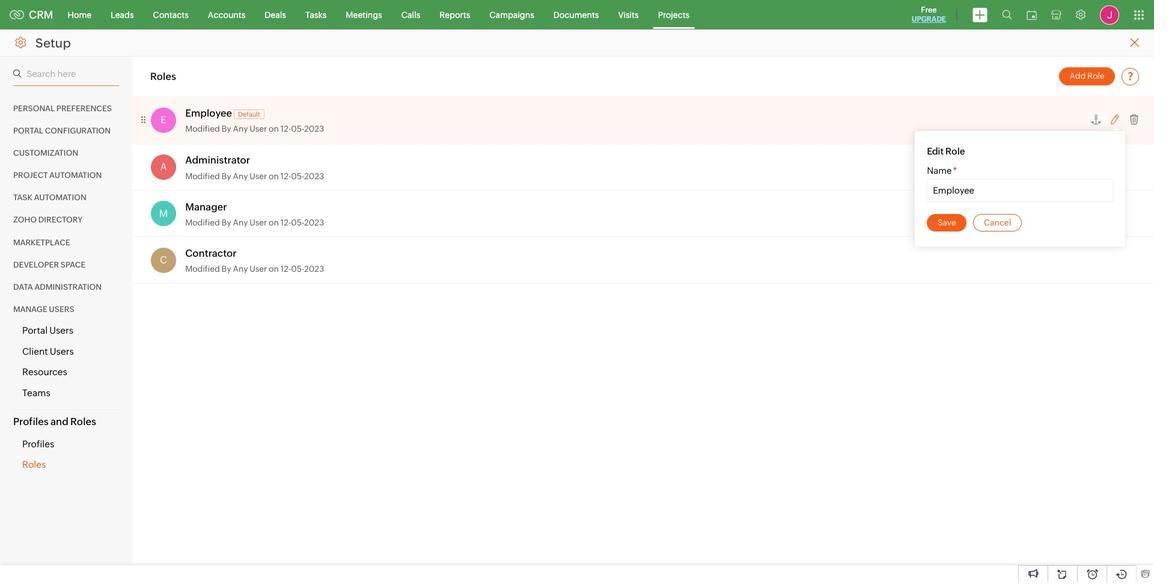 Task type: vqa. For each thing, say whether or not it's contained in the screenshot.
Free
yes



Task type: locate. For each thing, give the bounding box(es) containing it.
tasks link
[[296, 0, 336, 29]]

visits
[[618, 10, 639, 20]]

reports link
[[430, 0, 480, 29]]

accounts link
[[198, 0, 255, 29]]

campaigns link
[[480, 0, 544, 29]]

meetings
[[346, 10, 382, 20]]

leads
[[111, 10, 134, 20]]

leads link
[[101, 0, 143, 29]]

deals link
[[255, 0, 296, 29]]

documents
[[554, 10, 599, 20]]

reports
[[440, 10, 470, 20]]

campaigns
[[490, 10, 534, 20]]

projects
[[658, 10, 690, 20]]

create menu element
[[966, 0, 995, 29]]

contacts link
[[143, 0, 198, 29]]

home link
[[58, 0, 101, 29]]

search element
[[995, 0, 1020, 29]]



Task type: describe. For each thing, give the bounding box(es) containing it.
projects link
[[649, 0, 699, 29]]

deals
[[265, 10, 286, 20]]

free upgrade
[[912, 5, 946, 23]]

profile element
[[1093, 0, 1127, 29]]

calendar image
[[1027, 10, 1037, 20]]

calls
[[402, 10, 420, 20]]

crm link
[[10, 8, 53, 21]]

visits link
[[609, 0, 649, 29]]

documents link
[[544, 0, 609, 29]]

meetings link
[[336, 0, 392, 29]]

create menu image
[[973, 8, 988, 22]]

search image
[[1002, 10, 1013, 20]]

contacts
[[153, 10, 189, 20]]

home
[[68, 10, 91, 20]]

calls link
[[392, 0, 430, 29]]

crm
[[29, 8, 53, 21]]

upgrade
[[912, 15, 946, 23]]

free
[[921, 5, 937, 14]]

accounts
[[208, 10, 246, 20]]

profile image
[[1100, 5, 1120, 24]]

tasks
[[305, 10, 327, 20]]



